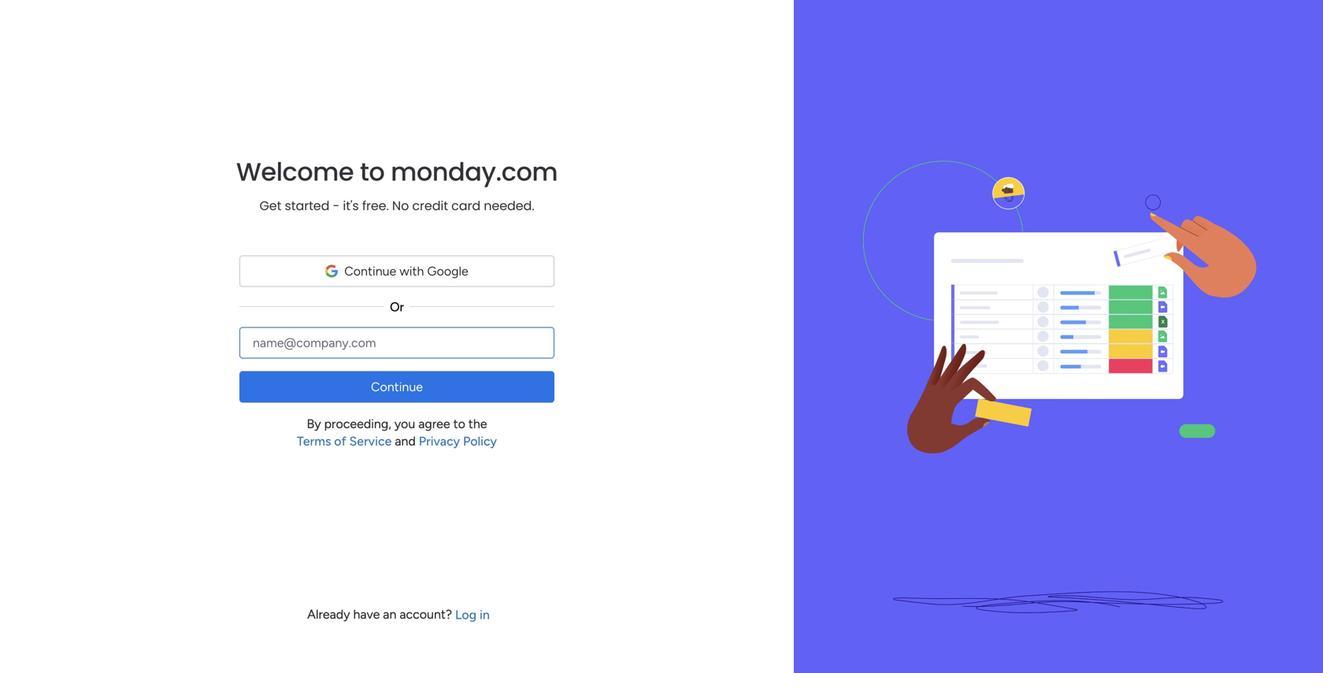 Task type: describe. For each thing, give the bounding box(es) containing it.
card
[[452, 197, 481, 215]]

continue for continue
[[371, 380, 423, 395]]

by
[[307, 417, 321, 432]]

an
[[383, 607, 397, 622]]

continue with google image
[[326, 265, 338, 278]]

or
[[390, 300, 404, 315]]

started
[[285, 197, 330, 215]]

continue for continue with google
[[344, 264, 396, 279]]

log
[[455, 608, 477, 623]]

name@company.com email field
[[239, 327, 555, 359]]

credit
[[412, 197, 448, 215]]

with
[[400, 264, 424, 279]]

log in link
[[455, 607, 490, 623]]

no
[[392, 197, 409, 215]]

service
[[349, 434, 392, 449]]

continue button
[[239, 371, 555, 403]]

have
[[353, 607, 380, 622]]

welcome
[[236, 154, 354, 189]]

google
[[427, 264, 469, 279]]

already
[[307, 607, 350, 622]]

privacy
[[419, 434, 460, 449]]

terms of service link
[[297, 434, 392, 449]]

continue with google button
[[239, 256, 555, 287]]

privacy policy link
[[419, 434, 497, 449]]

agree
[[418, 417, 450, 432]]

you
[[395, 417, 415, 432]]

already have an account? log in
[[304, 607, 490, 623]]

terms
[[297, 434, 331, 449]]

of
[[334, 434, 346, 449]]

needed.
[[484, 197, 535, 215]]

to inside by proceeding, you agree to the terms of service and privacy policy
[[453, 417, 465, 432]]

monday.com
[[391, 154, 558, 189]]

and
[[395, 434, 416, 449]]

get
[[260, 197, 282, 215]]



Task type: vqa. For each thing, say whether or not it's contained in the screenshot.
SCHOOL
no



Task type: locate. For each thing, give the bounding box(es) containing it.
free.
[[362, 197, 389, 215]]

continue up you
[[371, 380, 423, 395]]

background image
[[819, 0, 1298, 674]]

0 horizontal spatial to
[[360, 154, 385, 189]]

in
[[480, 608, 490, 623]]

it's
[[343, 197, 359, 215]]

1 vertical spatial continue
[[371, 380, 423, 395]]

continue
[[344, 264, 396, 279], [371, 380, 423, 395]]

the
[[469, 417, 487, 432]]

welcome to monday.com get started - it's free. no credit card needed.
[[236, 154, 558, 215]]

continue right the continue with google image at left top
[[344, 264, 396, 279]]

to up free.
[[360, 154, 385, 189]]

policy
[[463, 434, 497, 449]]

0 vertical spatial to
[[360, 154, 385, 189]]

1 vertical spatial to
[[453, 417, 465, 432]]

continue inside continue button
[[371, 380, 423, 395]]

1 horizontal spatial to
[[453, 417, 465, 432]]

proceeding,
[[324, 417, 391, 432]]

-
[[333, 197, 340, 215]]

account?
[[400, 607, 452, 622]]

to inside welcome to monday.com get started - it's free. no credit card needed.
[[360, 154, 385, 189]]

continue inside continue with google button
[[344, 264, 396, 279]]

continue with google
[[344, 264, 469, 279]]

by proceeding, you agree to the terms of service and privacy policy
[[297, 417, 497, 449]]

to up privacy policy link
[[453, 417, 465, 432]]

to
[[360, 154, 385, 189], [453, 417, 465, 432]]

0 vertical spatial continue
[[344, 264, 396, 279]]



